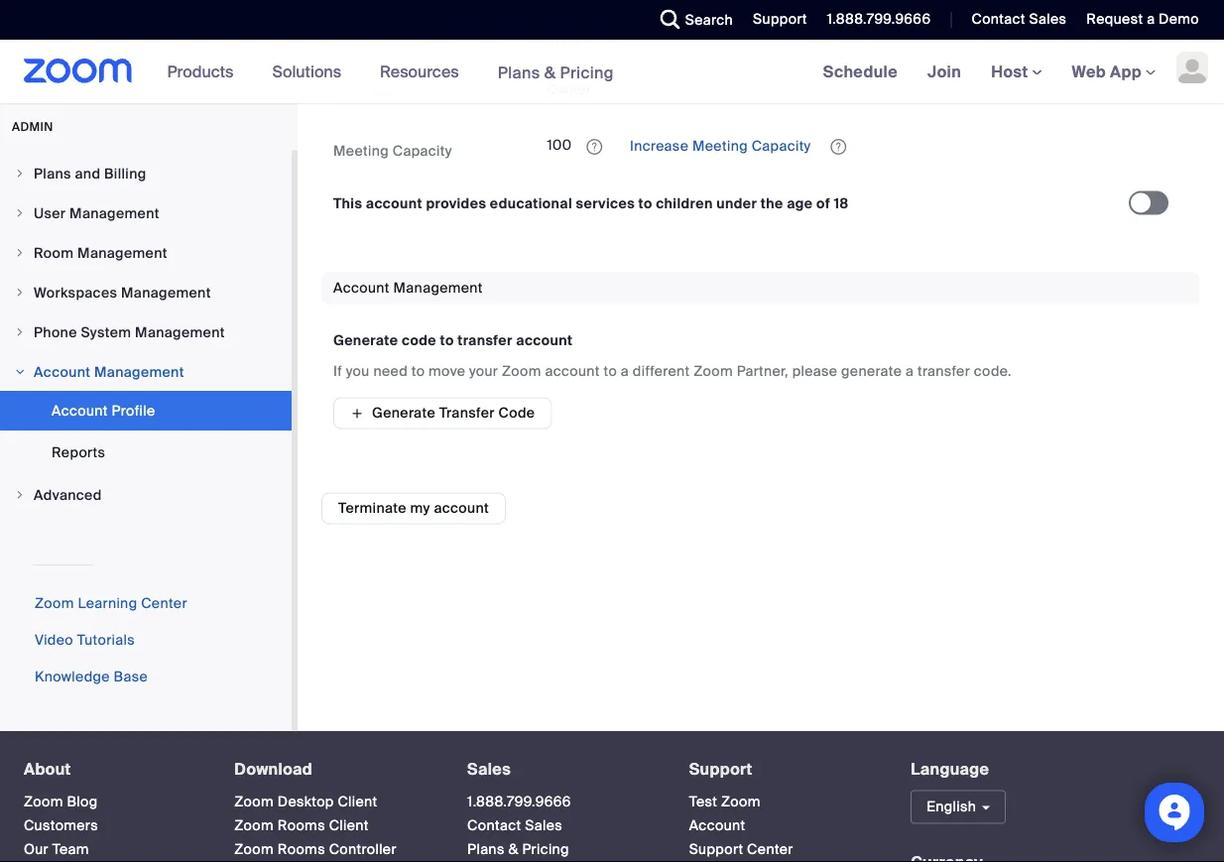 Task type: describe. For each thing, give the bounding box(es) containing it.
support for support link above features
[[753, 10, 807, 28]]

account inside "menu item"
[[34, 363, 91, 381]]

management down the workspaces management "menu item"
[[135, 323, 225, 341]]

increase
[[630, 136, 689, 155]]

language
[[911, 759, 990, 780]]

advanced menu item
[[0, 476, 292, 514]]

zoom down download on the bottom left
[[235, 793, 274, 811]]

generate transfer code button
[[333, 398, 552, 429]]

solutions
[[272, 61, 341, 82]]

resources
[[380, 61, 459, 82]]

right image for plans
[[14, 168, 26, 180]]

account link
[[689, 817, 746, 835]]

sales link
[[467, 759, 511, 780]]

blog
[[67, 793, 98, 811]]

workspaces management
[[34, 283, 211, 302]]

to left children
[[639, 195, 653, 213]]

zoom logo image
[[24, 59, 133, 83]]

account up code at top
[[516, 332, 573, 350]]

of
[[817, 195, 831, 213]]

help info, meeting capacity image
[[581, 138, 608, 155]]

scheduler
[[34, 26, 104, 45]]

account profile link
[[0, 391, 292, 431]]

account right your
[[545, 362, 600, 381]]

0 horizontal spatial transfer
[[458, 332, 513, 350]]

1 vertical spatial client
[[329, 817, 369, 835]]

application containing 100
[[547, 136, 975, 167]]

request a demo
[[1087, 10, 1200, 28]]

1 vertical spatial transfer
[[918, 362, 970, 381]]

0 horizontal spatial a
[[621, 362, 629, 381]]

zoom right your
[[502, 362, 541, 381]]

join
[[928, 61, 962, 82]]

search
[[685, 10, 733, 29]]

need
[[373, 362, 408, 381]]

zoom desktop client zoom rooms client zoom rooms controller
[[235, 793, 397, 859]]

phone
[[34, 323, 77, 341]]

owner
[[547, 81, 592, 99]]

zoom blog link
[[24, 793, 98, 811]]

features
[[755, 31, 811, 49]]

1.888.799.9666 link
[[467, 793, 571, 811]]

capacity inside application
[[752, 136, 811, 155]]

management for room management menu item
[[77, 244, 167, 262]]

account right this
[[366, 195, 423, 213]]

schedule
[[823, 61, 898, 82]]

right image for room
[[14, 247, 26, 259]]

generate
[[841, 362, 902, 381]]

phone system management menu item
[[0, 314, 292, 351]]

educational
[[490, 195, 573, 213]]

right image inside "advanced" menu item
[[14, 489, 26, 501]]

test zoom account support center
[[689, 793, 794, 859]]

plans inside 1.888.799.9666 contact sales plans & pricing
[[467, 840, 505, 859]]

age
[[787, 195, 813, 213]]

room
[[34, 244, 74, 262]]

account type
[[333, 31, 425, 49]]

plans and billing
[[34, 164, 146, 183]]

0 horizontal spatial capacity
[[393, 142, 452, 160]]

request
[[1087, 10, 1143, 28]]

solutions button
[[272, 40, 350, 103]]

banner containing products
[[0, 40, 1224, 105]]

personal menu menu
[[0, 0, 292, 99]]

english button
[[911, 790, 1006, 824]]

phone system management
[[34, 323, 225, 341]]

products
[[167, 61, 234, 82]]

system
[[81, 323, 131, 341]]

sales inside 1.888.799.9666 contact sales plans & pricing
[[525, 817, 563, 835]]

search button
[[646, 0, 738, 40]]

free
[[547, 31, 579, 49]]

& inside 1.888.799.9666 contact sales plans & pricing
[[508, 840, 519, 859]]

workspaces
[[34, 283, 117, 302]]

the
[[761, 195, 783, 213]]

your
[[333, 87, 363, 105]]

1.888.799.9666 for 1.888.799.9666
[[827, 10, 931, 28]]

join link
[[913, 40, 976, 103]]

account left type
[[333, 31, 390, 49]]

2 horizontal spatial a
[[1147, 10, 1155, 28]]

1.888.799.9666 contact sales plans & pricing
[[467, 793, 571, 859]]

download link
[[235, 759, 313, 780]]

scheduler link
[[0, 16, 292, 56]]

different
[[633, 362, 690, 381]]

2 reports link from the top
[[0, 433, 292, 472]]

increase meeting capacity
[[626, 136, 815, 155]]

test
[[689, 793, 718, 811]]

upgrade to get more features link
[[611, 31, 811, 49]]

user management menu item
[[0, 194, 292, 232]]

under
[[717, 195, 757, 213]]

advanced
[[34, 486, 102, 504]]

type
[[393, 31, 425, 49]]

account management menu item
[[0, 353, 292, 391]]

terminate my account
[[338, 499, 489, 518]]

profile picture image
[[1177, 52, 1208, 83]]

knowledge base
[[35, 668, 148, 686]]

if
[[333, 362, 342, 381]]

about
[[24, 759, 71, 780]]

zoom inside test zoom account support center
[[721, 793, 761, 811]]

your
[[469, 362, 498, 381]]

learning
[[78, 594, 137, 613]]

pricing inside 1.888.799.9666 contact sales plans & pricing
[[522, 840, 569, 859]]

and
[[75, 164, 101, 183]]

web app button
[[1072, 61, 1156, 82]]

zoom left partner,
[[694, 362, 733, 381]]

code.
[[974, 362, 1012, 381]]

support for support link over test zoom link at bottom right
[[689, 759, 753, 780]]

to left different
[[604, 362, 617, 381]]

plans for plans & pricing
[[498, 62, 540, 83]]

account profile
[[52, 401, 155, 420]]

generate for generate transfer code
[[372, 404, 436, 422]]

host
[[991, 61, 1032, 82]]

room management
[[34, 244, 167, 262]]

your role
[[333, 87, 398, 105]]

learn more about increasing meeting capacity image
[[825, 138, 853, 155]]

zoom up video
[[35, 594, 74, 613]]

transfer
[[439, 404, 495, 422]]



Task type: vqa. For each thing, say whether or not it's contained in the screenshot.
'left' icon
no



Task type: locate. For each thing, give the bounding box(es) containing it.
zoom up customers link
[[24, 793, 63, 811]]

pricing inside product information navigation
[[560, 62, 614, 83]]

rooms
[[278, 817, 325, 835], [278, 840, 325, 859]]

meeting up under
[[692, 136, 748, 155]]

account management inside "menu item"
[[34, 363, 184, 381]]

reports up advanced
[[52, 443, 105, 461]]

2 right image from the top
[[14, 207, 26, 219]]

plans
[[498, 62, 540, 83], [34, 164, 71, 183], [467, 840, 505, 859]]

this
[[333, 195, 362, 213]]

5 right image from the top
[[14, 489, 26, 501]]

management for the workspaces management "menu item"
[[121, 283, 211, 302]]

generate inside button
[[372, 404, 436, 422]]

rooms down zoom rooms client link
[[278, 840, 325, 859]]

room management menu item
[[0, 234, 292, 272]]

increase meeting capacity link
[[626, 136, 815, 155]]

capacity up provides
[[393, 142, 452, 160]]

right image for phone
[[14, 326, 26, 338]]

provides
[[426, 195, 486, 213]]

account right my at the bottom of the page
[[434, 499, 489, 518]]

knowledge
[[35, 668, 110, 686]]

a left different
[[621, 362, 629, 381]]

right image inside room management menu item
[[14, 247, 26, 259]]

1 right image from the top
[[14, 168, 26, 180]]

1 vertical spatial reports link
[[0, 433, 292, 472]]

0 vertical spatial rooms
[[278, 817, 325, 835]]

web
[[1072, 61, 1106, 82]]

account left profile
[[52, 401, 108, 420]]

product information navigation
[[152, 40, 629, 105]]

support
[[753, 10, 807, 28], [689, 759, 753, 780], [689, 840, 744, 859]]

banner
[[0, 40, 1224, 105]]

plans down 1.888.799.9666 link
[[467, 840, 505, 859]]

capacity left learn more about increasing meeting capacity icon on the top
[[752, 136, 811, 155]]

generate transfer code
[[372, 404, 535, 422]]

billing
[[104, 164, 146, 183]]

user
[[34, 204, 66, 222]]

1 horizontal spatial contact
[[972, 10, 1026, 28]]

to right code
[[440, 332, 454, 350]]

0 vertical spatial generate
[[333, 332, 398, 350]]

support down account link
[[689, 840, 744, 859]]

meeting up this
[[333, 142, 389, 160]]

zoom learning center
[[35, 594, 187, 613]]

a right generate
[[906, 362, 914, 381]]

1 reports link from the top
[[0, 58, 292, 97]]

1 vertical spatial 1.888.799.9666
[[467, 793, 571, 811]]

to right need
[[412, 362, 425, 381]]

tutorials
[[77, 631, 135, 649]]

account
[[366, 195, 423, 213], [516, 332, 573, 350], [545, 362, 600, 381], [434, 499, 489, 518]]

& inside product information navigation
[[544, 62, 556, 83]]

right image inside user management 'menu item'
[[14, 207, 26, 219]]

reports for 1st reports link from the bottom of the page
[[52, 443, 105, 461]]

1 vertical spatial right image
[[14, 366, 26, 378]]

3 right image from the top
[[14, 247, 26, 259]]

account inside test zoom account support center
[[689, 817, 746, 835]]

& down free
[[544, 62, 556, 83]]

zoom
[[502, 362, 541, 381], [694, 362, 733, 381], [35, 594, 74, 613], [24, 793, 63, 811], [235, 793, 274, 811], [721, 793, 761, 811], [235, 817, 274, 835], [235, 840, 274, 859]]

1.888.799.9666 up schedule
[[827, 10, 931, 28]]

1 horizontal spatial center
[[747, 840, 794, 859]]

0 vertical spatial right image
[[14, 287, 26, 299]]

right image inside phone system management menu item
[[14, 326, 26, 338]]

sales up 1.888.799.9666 link
[[467, 759, 511, 780]]

1 vertical spatial pricing
[[522, 840, 569, 859]]

0 horizontal spatial &
[[508, 840, 519, 859]]

management up workspaces management
[[77, 244, 167, 262]]

workspaces management menu item
[[0, 274, 292, 312]]

plans left owner at the top of page
[[498, 62, 540, 83]]

support link up test zoom link at bottom right
[[689, 759, 753, 780]]

1 vertical spatial support
[[689, 759, 753, 780]]

app
[[1110, 61, 1142, 82]]

generate for generate code to transfer account
[[333, 332, 398, 350]]

100
[[547, 136, 576, 155]]

about link
[[24, 759, 71, 780]]

account
[[333, 31, 390, 49], [333, 279, 390, 297], [34, 363, 91, 381], [52, 401, 108, 420], [689, 817, 746, 835]]

management up generate code to transfer account
[[393, 279, 483, 297]]

account down test zoom link at bottom right
[[689, 817, 746, 835]]

2 vertical spatial plans
[[467, 840, 505, 859]]

center
[[141, 594, 187, 613], [747, 840, 794, 859]]

right image for workspaces management
[[14, 287, 26, 299]]

right image left 'phone'
[[14, 326, 26, 338]]

zoom inside "zoom blog customers our team"
[[24, 793, 63, 811]]

team
[[52, 840, 89, 859]]

transfer up your
[[458, 332, 513, 350]]

0 vertical spatial contact
[[972, 10, 1026, 28]]

1 horizontal spatial transfer
[[918, 362, 970, 381]]

my
[[410, 499, 430, 518]]

meetings navigation
[[808, 40, 1224, 105]]

admin menu menu
[[0, 155, 292, 516]]

sales
[[1029, 10, 1067, 28], [467, 759, 511, 780], [525, 817, 563, 835]]

test zoom link
[[689, 793, 761, 811]]

plans inside product information navigation
[[498, 62, 540, 83]]

1 horizontal spatial 1.888.799.9666
[[827, 10, 931, 28]]

2 horizontal spatial sales
[[1029, 10, 1067, 28]]

4 right image from the top
[[14, 326, 26, 338]]

18
[[834, 195, 849, 213]]

account up you
[[333, 279, 390, 297]]

2 rooms from the top
[[278, 840, 325, 859]]

right image left advanced
[[14, 489, 26, 501]]

code
[[499, 404, 535, 422]]

account inside 'button'
[[434, 499, 489, 518]]

1.888.799.9666 button
[[812, 0, 936, 40], [827, 10, 931, 28]]

contact down 1.888.799.9666 link
[[467, 817, 521, 835]]

admin
[[12, 119, 53, 134]]

children
[[656, 195, 713, 213]]

0 vertical spatial center
[[141, 594, 187, 613]]

account inside "menu"
[[52, 401, 108, 420]]

1 vertical spatial reports
[[52, 443, 105, 461]]

contact
[[972, 10, 1026, 28], [467, 817, 521, 835]]

1 rooms from the top
[[278, 817, 325, 835]]

0 horizontal spatial contact
[[467, 817, 521, 835]]

support link up features
[[753, 10, 807, 28]]

0 vertical spatial support
[[753, 10, 807, 28]]

1 vertical spatial contact
[[467, 817, 521, 835]]

1 vertical spatial sales
[[467, 759, 511, 780]]

resources button
[[380, 40, 468, 103]]

zoom rooms controller link
[[235, 840, 397, 859]]

account management up account profile
[[34, 363, 184, 381]]

right image left room
[[14, 247, 26, 259]]

terminate
[[338, 499, 407, 518]]

meeting inside application
[[692, 136, 748, 155]]

customers link
[[24, 817, 98, 835]]

management for account management "menu item"
[[94, 363, 184, 381]]

support up features
[[753, 10, 807, 28]]

right image left the "user"
[[14, 207, 26, 219]]

english
[[927, 798, 977, 816]]

1 horizontal spatial meeting
[[692, 136, 748, 155]]

our
[[24, 840, 49, 859]]

our team link
[[24, 840, 89, 859]]

center right learning
[[141, 594, 187, 613]]

contact sales
[[972, 10, 1067, 28]]

right image inside the workspaces management "menu item"
[[14, 287, 26, 299]]

if you need to move your zoom account to a different zoom partner, please generate a transfer code.
[[333, 362, 1012, 381]]

0 vertical spatial plans
[[498, 62, 540, 83]]

plans left and
[[34, 164, 71, 183]]

right image down admin
[[14, 168, 26, 180]]

0 vertical spatial 1.888.799.9666
[[827, 10, 931, 28]]

zoom up account link
[[721, 793, 761, 811]]

pricing
[[560, 62, 614, 83], [522, 840, 569, 859]]

partner,
[[737, 362, 789, 381]]

1 horizontal spatial capacity
[[752, 136, 811, 155]]

account management menu
[[0, 391, 292, 474]]

0 vertical spatial &
[[544, 62, 556, 83]]

you
[[346, 362, 370, 381]]

schedule link
[[808, 40, 913, 103]]

sales down 1.888.799.9666 link
[[525, 817, 563, 835]]

web app
[[1072, 61, 1142, 82]]

support link right search
[[738, 0, 812, 40]]

1.888.799.9666 down sales link
[[467, 793, 571, 811]]

more
[[716, 31, 751, 49]]

reports link
[[0, 58, 292, 97], [0, 433, 292, 472]]

0 horizontal spatial 1.888.799.9666
[[467, 793, 571, 811]]

meeting
[[692, 136, 748, 155], [333, 142, 389, 160]]

1 horizontal spatial a
[[906, 362, 914, 381]]

management up profile
[[94, 363, 184, 381]]

1 horizontal spatial &
[[544, 62, 556, 83]]

get
[[690, 31, 712, 49]]

1 vertical spatial rooms
[[278, 840, 325, 859]]

contact up host
[[972, 10, 1026, 28]]

move
[[429, 362, 466, 381]]

reports link down account profile link
[[0, 433, 292, 472]]

zoom down zoom rooms client link
[[235, 840, 274, 859]]

0 vertical spatial sales
[[1029, 10, 1067, 28]]

this account provides educational services to children under the age of 18
[[333, 195, 849, 213]]

0 horizontal spatial meeting
[[333, 142, 389, 160]]

generate up you
[[333, 332, 398, 350]]

reports link down scheduler 'link'
[[0, 58, 292, 97]]

reports for 1st reports link from the top of the page
[[34, 68, 88, 86]]

0 vertical spatial transfer
[[458, 332, 513, 350]]

right image
[[14, 287, 26, 299], [14, 366, 26, 378]]

0 vertical spatial reports
[[34, 68, 88, 86]]

management inside 'menu item'
[[69, 204, 160, 222]]

knowledge base link
[[35, 668, 148, 686]]

generate code to transfer account
[[333, 332, 573, 350]]

zoom blog customers our team
[[24, 793, 98, 859]]

1 vertical spatial center
[[747, 840, 794, 859]]

0 vertical spatial reports link
[[0, 58, 292, 97]]

application
[[547, 136, 975, 167]]

code
[[402, 332, 436, 350]]

management for user management 'menu item'
[[69, 204, 160, 222]]

0 horizontal spatial center
[[141, 594, 187, 613]]

support up test zoom link at bottom right
[[689, 759, 753, 780]]

right image for user
[[14, 207, 26, 219]]

1 vertical spatial account management
[[34, 363, 184, 381]]

management down billing
[[69, 204, 160, 222]]

management down room management menu item
[[121, 283, 211, 302]]

generate down need
[[372, 404, 436, 422]]

support link
[[738, 0, 812, 40], [753, 10, 807, 28], [689, 759, 753, 780]]

plans inside plans and billing 'menu item'
[[34, 164, 71, 183]]

1 right image from the top
[[14, 287, 26, 299]]

1 horizontal spatial account management
[[333, 279, 483, 297]]

to left get
[[673, 31, 687, 49]]

right image inside account management "menu item"
[[14, 366, 26, 378]]

2 vertical spatial support
[[689, 840, 744, 859]]

rooms down desktop
[[278, 817, 325, 835]]

video tutorials link
[[35, 631, 135, 649]]

download
[[235, 759, 313, 780]]

right image
[[14, 168, 26, 180], [14, 207, 26, 219], [14, 247, 26, 259], [14, 326, 26, 338], [14, 489, 26, 501]]

pricing down free
[[560, 62, 614, 83]]

role
[[367, 87, 398, 105]]

0 horizontal spatial sales
[[467, 759, 511, 780]]

a left demo
[[1147, 10, 1155, 28]]

reports inside personal menu menu
[[34, 68, 88, 86]]

1 horizontal spatial sales
[[525, 817, 563, 835]]

sales up "host" dropdown button
[[1029, 10, 1067, 28]]

account down 'phone'
[[34, 363, 91, 381]]

services
[[576, 195, 635, 213]]

products button
[[167, 40, 242, 103]]

1 vertical spatial plans
[[34, 164, 71, 183]]

support center link
[[689, 840, 794, 859]]

user management
[[34, 204, 160, 222]]

2 vertical spatial sales
[[525, 817, 563, 835]]

1 vertical spatial generate
[[372, 404, 436, 422]]

0 vertical spatial account management
[[333, 279, 483, 297]]

controller
[[329, 840, 397, 859]]

terminate my account button
[[321, 493, 506, 525]]

profile
[[112, 401, 155, 420]]

center inside test zoom account support center
[[747, 840, 794, 859]]

zoom learning center link
[[35, 594, 187, 613]]

right image inside plans and billing 'menu item'
[[14, 168, 26, 180]]

1 vertical spatial &
[[508, 840, 519, 859]]

plans and billing menu item
[[0, 155, 292, 192]]

a
[[1147, 10, 1155, 28], [621, 362, 629, 381], [906, 362, 914, 381]]

2 right image from the top
[[14, 366, 26, 378]]

management
[[69, 204, 160, 222], [77, 244, 167, 262], [393, 279, 483, 297], [121, 283, 211, 302], [135, 323, 225, 341], [94, 363, 184, 381]]

0 vertical spatial pricing
[[560, 62, 614, 83]]

reports down the 'scheduler'
[[34, 68, 88, 86]]

1.888.799.9666 for 1.888.799.9666 contact sales plans & pricing
[[467, 793, 571, 811]]

zoom down zoom desktop client link
[[235, 817, 274, 835]]

upgrade
[[611, 31, 669, 49]]

& down 1.888.799.9666 link
[[508, 840, 519, 859]]

0 horizontal spatial account management
[[34, 363, 184, 381]]

transfer left 'code.' at top right
[[918, 362, 970, 381]]

right image for account management
[[14, 366, 26, 378]]

0 vertical spatial client
[[338, 793, 378, 811]]

video
[[35, 631, 73, 649]]

plans for plans and billing
[[34, 164, 71, 183]]

center down test zoom link at bottom right
[[747, 840, 794, 859]]

account management up code
[[333, 279, 483, 297]]

meeting capacity
[[333, 142, 452, 160]]

contact inside 1.888.799.9666 contact sales plans & pricing
[[467, 817, 521, 835]]

please
[[792, 362, 838, 381]]

support inside test zoom account support center
[[689, 840, 744, 859]]

pricing down 1.888.799.9666 link
[[522, 840, 569, 859]]

reports inside "account management" "menu"
[[52, 443, 105, 461]]

add image
[[350, 405, 364, 422]]



